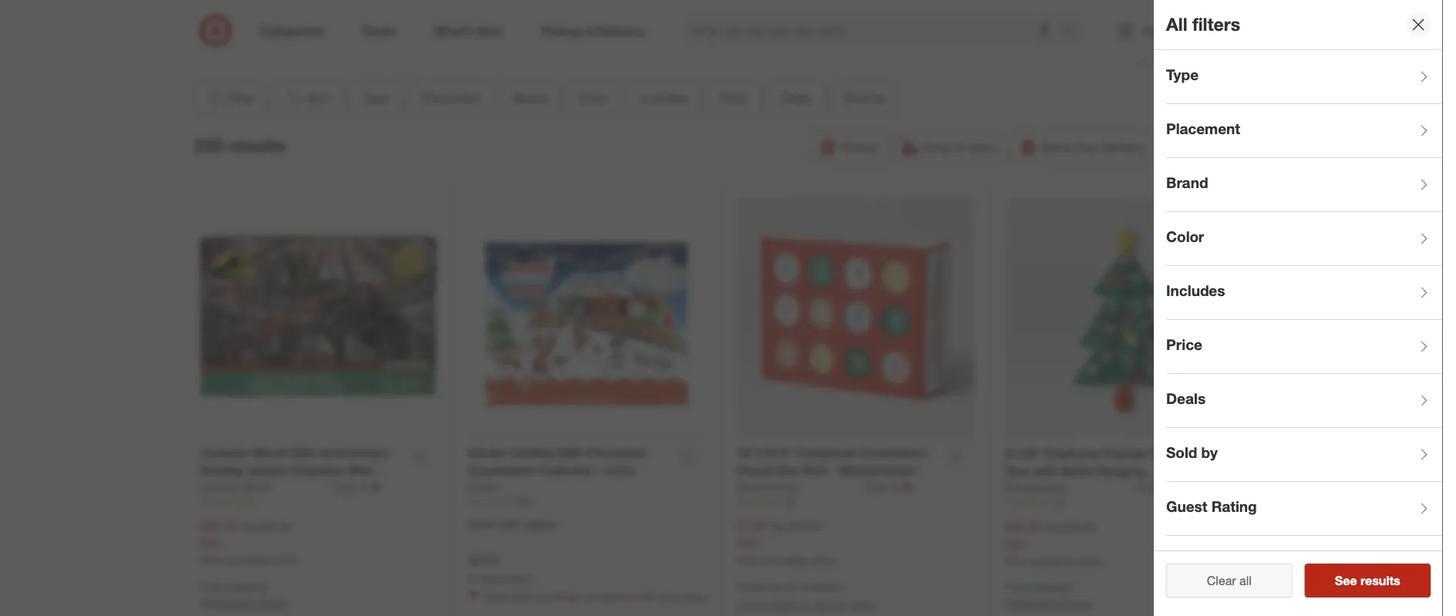 Task type: describe. For each thing, give the bounding box(es) containing it.
hanging
[[1096, 464, 1145, 479]]

$24.50 reg $35.00 sale when purchased online
[[1006, 520, 1104, 567]]

store
[[969, 140, 997, 155]]

purchased for $7.00
[[764, 555, 808, 566]]

milk
[[558, 446, 582, 461]]

0 horizontal spatial type button
[[350, 81, 402, 115]]

shipping for $26.39
[[224, 580, 266, 594]]

christmas inside 13"x16.5" christmas countdown punch box red - wondershop™
[[796, 446, 857, 461]]

save 20% on kinder christmas milk chocolate
[[484, 591, 706, 604]]

7 link
[[200, 495, 438, 509]]

7
[[248, 496, 253, 508]]

sponsored
[[1139, 53, 1185, 65]]

(target
[[263, 481, 304, 496]]

delivery
[[1102, 140, 1146, 155]]

birds
[[1062, 464, 1093, 479]]

sold inside all filters dialog
[[1167, 444, 1198, 462]]

0 horizontal spatial color
[[579, 90, 609, 105]]

with
[[1034, 464, 1059, 479]]

30th
[[290, 446, 316, 461]]

jurassic for jurassic world
[[200, 481, 240, 494]]

filter button
[[194, 81, 266, 115]]

13
[[1053, 497, 1064, 508]]

red
[[804, 463, 827, 478]]

holiday inside kinder holiday milk chocolate countdown calendar - 4.4oz
[[511, 446, 555, 461]]

wondershop link for with
[[1006, 481, 1132, 496]]

sort button
[[272, 81, 344, 115]]

calendar inside kinder holiday milk chocolate countdown calendar - 4.4oz
[[540, 463, 593, 478]]

at for hanging
[[1160, 481, 1170, 495]]

20%
[[511, 591, 533, 604]]

sale for $7.00
[[737, 536, 758, 550]]

guest rating button
[[1167, 482, 1444, 536]]

results for see results
[[1361, 573, 1401, 588]]

only for hanging
[[1135, 481, 1157, 495]]

when for $24.50
[[1006, 555, 1030, 567]]

when for $7.00
[[737, 555, 761, 566]]

220 results
[[194, 135, 286, 156]]

1 horizontal spatial price button
[[1167, 320, 1444, 374]]

1 vertical spatial brand button
[[1167, 158, 1444, 212]]

day
[[1077, 140, 1098, 155]]

106 link
[[468, 495, 706, 509]]

kinder holiday milk chocolate countdown calendar - 4.4oz link
[[468, 445, 670, 480]]

same day delivery button
[[1013, 130, 1156, 164]]

advent
[[247, 463, 288, 478]]

0 horizontal spatial deals
[[781, 90, 812, 105]]

kinder link
[[468, 480, 500, 495]]

friends
[[1103, 447, 1147, 462]]

shop in store
[[923, 140, 997, 155]]

31.25" featherly friends fabric tree with birds hanging christmas countdown calendar green - wondershop™ link
[[1006, 445, 1208, 514]]

220
[[194, 135, 224, 156]]

$32.99
[[259, 520, 291, 534]]

clear all
[[1208, 573, 1252, 588]]

sale for $24.50
[[1006, 537, 1027, 550]]

reg for $26.39
[[240, 520, 256, 534]]

mini
[[348, 463, 373, 478]]

kinder for kinder holiday milk chocolate countdown calendar - 4.4oz
[[468, 446, 507, 461]]

- for 4.4oz
[[596, 463, 601, 478]]

clear
[[1208, 573, 1237, 588]]

wondershop for box
[[737, 481, 799, 494]]

shop in store button
[[895, 130, 1007, 164]]

1 horizontal spatial placement button
[[1167, 104, 1444, 158]]

search
[[1056, 25, 1093, 40]]

¬ for mini
[[371, 480, 381, 495]]

13 link
[[1006, 496, 1244, 510]]

ebt
[[500, 519, 520, 532]]

on
[[536, 591, 548, 604]]

chocolate
[[586, 446, 646, 461]]

wondershop link for red
[[737, 480, 863, 495]]

only at ¬ for mini
[[334, 480, 381, 495]]

sold by inside all filters dialog
[[1167, 444, 1218, 462]]

figure
[[200, 481, 237, 496]]

milk
[[636, 591, 655, 604]]

0 vertical spatial color button
[[566, 81, 622, 115]]

¬ for wondershop™
[[904, 480, 914, 495]]

free for $26.39
[[200, 580, 221, 594]]

only at ¬ for hanging
[[1135, 481, 1183, 496]]

0 horizontal spatial price
[[720, 90, 748, 105]]

countdown inside kinder holiday milk chocolate countdown calendar - 4.4oz
[[468, 463, 536, 478]]

see results
[[1336, 573, 1401, 588]]

$35.00
[[1064, 521, 1097, 534]]

chocolate
[[658, 591, 706, 604]]

snap
[[468, 519, 497, 532]]

0 vertical spatial deals button
[[768, 81, 825, 115]]

advertisement region
[[259, 0, 1185, 52]]

apply. for $24.50
[[1064, 597, 1093, 610]]

shipping
[[737, 580, 780, 594]]

1 horizontal spatial sold by button
[[1167, 428, 1444, 482]]

shop
[[923, 140, 952, 155]]

0 vertical spatial brand
[[513, 90, 546, 105]]

16 link
[[737, 495, 975, 509]]

free shipping * * exclusions apply. for $24.50
[[1006, 581, 1093, 610]]

not
[[737, 599, 754, 613]]

tree
[[1006, 464, 1030, 479]]

13"x16.5"
[[737, 446, 793, 461]]

save
[[484, 591, 508, 604]]

0 horizontal spatial sold by button
[[831, 81, 899, 115]]

31.25" featherly friends fabric tree with birds hanging christmas countdown calendar green - wondershop™
[[1006, 447, 1194, 514]]

shipping not available not available at spring valley
[[737, 580, 877, 613]]

sale for $26.39
[[200, 536, 221, 550]]

type button inside all filters dialog
[[1167, 50, 1444, 104]]

at inside $8.00 at spring valley
[[468, 573, 476, 585]]

only for wondershop™
[[866, 481, 888, 494]]

featherly
[[1046, 447, 1100, 462]]

filter
[[227, 90, 254, 105]]

online for $26.39
[[273, 555, 298, 566]]

$24.50
[[1006, 520, 1043, 535]]

pickup button
[[812, 130, 888, 164]]

pickup
[[841, 140, 878, 155]]

free for $24.50
[[1006, 581, 1027, 594]]

0 horizontal spatial sold by
[[844, 90, 886, 105]]

0 horizontal spatial placement button
[[409, 81, 494, 115]]

- for wondershop™
[[831, 463, 836, 478]]

clear all button
[[1167, 564, 1293, 598]]

see results button
[[1305, 564, 1432, 598]]

0 horizontal spatial brand button
[[500, 81, 559, 115]]

online for $7.00
[[810, 555, 835, 566]]

0 vertical spatial available
[[801, 580, 843, 594]]

deals inside all filters dialog
[[1167, 390, 1206, 408]]

valley inside the shipping not available not available at spring valley
[[849, 599, 877, 613]]

filters
[[1193, 14, 1241, 35]]

same day delivery
[[1042, 140, 1146, 155]]

world for jurassic world
[[243, 481, 271, 494]]

exclusions for $26.39
[[204, 596, 255, 610]]

fabric
[[1150, 447, 1187, 462]]

1 vertical spatial available
[[757, 599, 799, 613]]

spring inside the shipping not available not available at spring valley
[[814, 599, 846, 613]]

1 horizontal spatial deals button
[[1167, 374, 1444, 428]]

wondershop™ inside 13"x16.5" christmas countdown punch box red - wondershop™
[[839, 463, 920, 478]]



Task type: locate. For each thing, give the bounding box(es) containing it.
reg inside $7.00 reg $10.00 sale when purchased online
[[770, 520, 786, 534]]

type down sponsored
[[1167, 66, 1199, 84]]

0 vertical spatial countdown
[[860, 446, 928, 461]]

jurassic world 30th anniversary holiday advent calendar mini figure set (target exclusive) image
[[200, 198, 438, 436], [200, 198, 438, 436]]

1 horizontal spatial wondershop link
[[1006, 481, 1132, 496]]

wondershop link up 13
[[1006, 481, 1132, 496]]

purchased inside $26.39 reg $32.99 sale when purchased online
[[226, 555, 271, 566]]

1 horizontal spatial brand button
[[1167, 158, 1444, 212]]

placement inside all filters dialog
[[1167, 120, 1241, 138]]

2 jurassic from the top
[[200, 481, 240, 494]]

2 horizontal spatial sale
[[1006, 537, 1027, 550]]

guest rating
[[1167, 498, 1258, 516]]

1 horizontal spatial type button
[[1167, 50, 1444, 104]]

0 horizontal spatial countdown
[[468, 463, 536, 478]]

holiday up figure at the left bottom of page
[[200, 463, 244, 478]]

0 horizontal spatial when
[[200, 555, 224, 566]]

results inside 'button'
[[1361, 573, 1401, 588]]

calendar inside jurassic world 30th anniversary holiday advent calendar mini figure set (target exclusive)
[[292, 463, 345, 478]]

0 vertical spatial includes button
[[628, 81, 701, 115]]

reg for $24.50
[[1046, 521, 1061, 534]]

jurassic for jurassic world 30th anniversary holiday advent calendar mini figure set (target exclusive)
[[200, 446, 249, 461]]

1 horizontal spatial results
[[1361, 573, 1401, 588]]

guest
[[1167, 498, 1208, 516]]

4.4oz
[[605, 463, 636, 478]]

countdown up kinder 'link'
[[468, 463, 536, 478]]

countdown down hanging
[[1069, 482, 1137, 497]]

purchased inside $7.00 reg $10.00 sale when purchased online
[[764, 555, 808, 566]]

reg for $7.00
[[770, 520, 786, 534]]

sale
[[200, 536, 221, 550], [737, 536, 758, 550], [1006, 537, 1027, 550]]

exclusions down $24.50 reg $35.00 sale when purchased online
[[1009, 597, 1061, 610]]

online for $24.50
[[1079, 555, 1104, 567]]

What can we help you find? suggestions appear below search field
[[683, 14, 1067, 48]]

1 vertical spatial spring
[[814, 599, 846, 613]]

2 horizontal spatial reg
[[1046, 521, 1061, 534]]

0 vertical spatial jurassic
[[200, 446, 249, 461]]

world for jurassic world 30th anniversary holiday advent calendar mini figure set (target exclusive)
[[253, 446, 287, 461]]

see
[[1336, 573, 1358, 588]]

31.25"
[[1006, 447, 1042, 462]]

reg inside $24.50 reg $35.00 sale when purchased online
[[1046, 521, 1061, 534]]

when inside $26.39 reg $32.99 sale when purchased online
[[200, 555, 224, 566]]

at up "16" link
[[891, 481, 901, 494]]

sold by
[[844, 90, 886, 105], [1167, 444, 1218, 462]]

when inside $24.50 reg $35.00 sale when purchased online
[[1006, 555, 1030, 567]]

apply. down $24.50 reg $35.00 sale when purchased online
[[1064, 597, 1093, 610]]

in
[[956, 140, 965, 155]]

0 horizontal spatial wondershop link
[[737, 480, 863, 495]]

eligible
[[523, 519, 557, 532]]

0 horizontal spatial exclusions apply. link
[[204, 596, 287, 610]]

2 horizontal spatial only
[[1135, 481, 1157, 495]]

0 vertical spatial wondershop™
[[839, 463, 920, 478]]

wondershop™ up $35.00
[[1053, 499, 1134, 514]]

punch
[[737, 463, 774, 478]]

0 vertical spatial placement
[[422, 90, 481, 105]]

price inside all filters dialog
[[1167, 336, 1203, 354]]

valley inside $8.00 at spring valley
[[509, 573, 532, 585]]

0 vertical spatial results
[[229, 135, 286, 156]]

only up 13 'link'
[[1135, 481, 1157, 495]]

when for $26.39
[[200, 555, 224, 566]]

online
[[273, 555, 298, 566], [810, 555, 835, 566], [1079, 555, 1104, 567]]

online down $10.00
[[810, 555, 835, 566]]

0 vertical spatial includes
[[641, 90, 688, 105]]

available down not
[[757, 599, 799, 613]]

jurassic inside jurassic world 30th anniversary holiday advent calendar mini figure set (target exclusive)
[[200, 446, 249, 461]]

kinder holiday milk chocolate countdown calendar - 4.4oz image
[[468, 198, 706, 436], [468, 198, 706, 436]]

free
[[200, 580, 221, 594], [1006, 581, 1027, 594]]

jurassic world link
[[200, 480, 331, 495]]

free shipping * * exclusions apply. down $26.39 reg $32.99 sale when purchased online
[[200, 580, 287, 610]]

free shipping * * exclusions apply.
[[200, 580, 287, 610], [1006, 581, 1093, 610]]

countdown inside 13"x16.5" christmas countdown punch box red - wondershop™
[[860, 446, 928, 461]]

0 horizontal spatial includes
[[641, 90, 688, 105]]

online inside $24.50 reg $35.00 sale when purchased online
[[1079, 555, 1104, 567]]

sold by up guest
[[1167, 444, 1218, 462]]

sale down $7.00
[[737, 536, 758, 550]]

0 vertical spatial sold
[[844, 90, 869, 105]]

when down $26.39
[[200, 555, 224, 566]]

online down $35.00
[[1079, 555, 1104, 567]]

1 horizontal spatial placement
[[1167, 120, 1241, 138]]

0 vertical spatial sold by
[[844, 90, 886, 105]]

- inside "31.25" featherly friends fabric tree with birds hanging christmas countdown calendar green - wondershop™"
[[1045, 499, 1050, 514]]

- left 4.4oz
[[596, 463, 601, 478]]

sale down $26.39
[[200, 536, 221, 550]]

calendar
[[292, 463, 345, 478], [540, 463, 593, 478], [1140, 482, 1194, 497]]

0 horizontal spatial free shipping * * exclusions apply.
[[200, 580, 287, 610]]

sale down $24.50
[[1006, 537, 1027, 550]]

0 vertical spatial sold by button
[[831, 81, 899, 115]]

1 horizontal spatial color
[[1167, 228, 1205, 246]]

16
[[785, 496, 795, 508]]

when inside $7.00 reg $10.00 sale when purchased online
[[737, 555, 761, 566]]

1 vertical spatial world
[[243, 481, 271, 494]]

type right sort
[[363, 90, 389, 105]]

1 vertical spatial sold by
[[1167, 444, 1218, 462]]

at inside the shipping not available not available at spring valley
[[802, 599, 811, 613]]

jurassic
[[200, 446, 249, 461], [200, 481, 240, 494]]

wondershop™ up "16" link
[[839, 463, 920, 478]]

all
[[1240, 573, 1252, 588]]

reg right $7.00
[[770, 520, 786, 534]]

type inside all filters dialog
[[1167, 66, 1199, 84]]

$10.00
[[789, 520, 821, 534]]

13"x16.5" christmas countdown punch box red - wondershop™ link
[[737, 445, 938, 480]]

exclusions apply. link for $26.39
[[204, 596, 287, 610]]

countdown
[[860, 446, 928, 461], [468, 463, 536, 478], [1069, 482, 1137, 497]]

sold up guest
[[1167, 444, 1198, 462]]

exclusions
[[204, 596, 255, 610], [1009, 597, 1061, 610]]

2 horizontal spatial only at ¬
[[1135, 481, 1183, 496]]

jurassic world 30th anniversary holiday advent calendar mini figure set (target exclusive) link
[[200, 445, 401, 496]]

christmas up red
[[796, 446, 857, 461]]

sold by up pickup
[[844, 90, 886, 105]]

results for 220 results
[[229, 135, 286, 156]]

free down $26.39 reg $32.99 sale when purchased online
[[200, 580, 221, 594]]

1 horizontal spatial includes button
[[1167, 266, 1444, 320]]

0 horizontal spatial brand
[[513, 90, 546, 105]]

31.25" featherly friends fabric tree with birds hanging christmas countdown calendar green - wondershop™ image
[[1006, 198, 1244, 436], [1006, 198, 1244, 436]]

by up pickup
[[873, 90, 886, 105]]

0 horizontal spatial sale
[[200, 536, 221, 550]]

1 vertical spatial includes button
[[1167, 266, 1444, 320]]

free shipping * * exclusions apply. down $24.50 reg $35.00 sale when purchased online
[[1006, 581, 1093, 610]]

1 horizontal spatial wondershop
[[1006, 481, 1067, 495]]

1 horizontal spatial brand
[[1167, 174, 1209, 192]]

1 horizontal spatial valley
[[849, 599, 877, 613]]

13"x16.5" christmas countdown punch box red - wondershop™ image
[[737, 198, 975, 436], [737, 198, 975, 436]]

1 vertical spatial christmas
[[1006, 482, 1066, 497]]

at
[[359, 481, 368, 494], [891, 481, 901, 494], [1160, 481, 1170, 495], [468, 573, 476, 585], [802, 599, 811, 613]]

kinder holiday milk chocolate countdown calendar - 4.4oz
[[468, 446, 646, 478]]

0 horizontal spatial sold
[[844, 90, 869, 105]]

$8.00 at spring valley
[[468, 553, 532, 585]]

search button
[[1056, 14, 1093, 51]]

1 jurassic from the top
[[200, 446, 249, 461]]

christmas inside "31.25" featherly friends fabric tree with birds hanging christmas countdown calendar green - wondershop™"
[[1006, 482, 1066, 497]]

purchased for $24.50
[[1032, 555, 1076, 567]]

¬ up "16" link
[[904, 480, 914, 495]]

1 horizontal spatial color button
[[1167, 212, 1444, 266]]

snap ebt eligible
[[468, 519, 557, 532]]

2 horizontal spatial when
[[1006, 555, 1030, 567]]

box
[[778, 463, 800, 478]]

all
[[1167, 14, 1188, 35]]

kinder up kinder 'link'
[[468, 446, 507, 461]]

1 horizontal spatial purchased
[[764, 555, 808, 566]]

0 horizontal spatial by
[[873, 90, 886, 105]]

sold by button
[[831, 81, 899, 115], [1167, 428, 1444, 482]]

world up advent
[[253, 446, 287, 461]]

0 horizontal spatial shipping
[[224, 580, 266, 594]]

purchased for $26.39
[[226, 555, 271, 566]]

shipping down $26.39 reg $32.99 sale when purchased online
[[224, 580, 266, 594]]

kinder right on
[[551, 591, 583, 604]]

wondershop™ inside "31.25" featherly friends fabric tree with birds hanging christmas countdown calendar green - wondershop™"
[[1053, 499, 1134, 514]]

reg
[[240, 520, 256, 534], [770, 520, 786, 534], [1046, 521, 1061, 534]]

reg inside $26.39 reg $32.99 sale when purchased online
[[240, 520, 256, 534]]

1 vertical spatial placement
[[1167, 120, 1241, 138]]

only down 'mini'
[[334, 481, 356, 494]]

online inside $26.39 reg $32.99 sale when purchased online
[[273, 555, 298, 566]]

anniversary
[[319, 446, 389, 461]]

0 vertical spatial price button
[[707, 81, 761, 115]]

by right fabric
[[1202, 444, 1218, 462]]

jurassic world
[[200, 481, 271, 494]]

purchased down $32.99
[[226, 555, 271, 566]]

color button inside all filters dialog
[[1167, 212, 1444, 266]]

countdown inside "31.25" featherly friends fabric tree with birds hanging christmas countdown calendar green - wondershop™"
[[1069, 482, 1137, 497]]

only for mini
[[334, 481, 356, 494]]

0 vertical spatial brand button
[[500, 81, 559, 115]]

reg down 13
[[1046, 521, 1061, 534]]

exclusions apply. link down $24.50 reg $35.00 sale when purchased online
[[1009, 597, 1093, 610]]

calendar down milk
[[540, 463, 593, 478]]

wondershop
[[737, 481, 799, 494], [1006, 481, 1067, 495]]

0 horizontal spatial holiday
[[200, 463, 244, 478]]

1 vertical spatial results
[[1361, 573, 1401, 588]]

0 horizontal spatial results
[[229, 135, 286, 156]]

available right not
[[801, 580, 843, 594]]

only at ¬ down 'mini'
[[334, 480, 381, 495]]

0 horizontal spatial christmas
[[796, 446, 857, 461]]

$26.39 reg $32.99 sale when purchased online
[[200, 519, 298, 566]]

2 horizontal spatial purchased
[[1032, 555, 1076, 567]]

0 vertical spatial by
[[873, 90, 886, 105]]

exclusions apply. link down $26.39 reg $32.99 sale when purchased online
[[204, 596, 287, 610]]

1 horizontal spatial wondershop™
[[1053, 499, 1134, 514]]

- inside 13"x16.5" christmas countdown punch box red - wondershop™
[[831, 463, 836, 478]]

0 horizontal spatial deals button
[[768, 81, 825, 115]]

exclusions for $24.50
[[1009, 597, 1061, 610]]

1 vertical spatial valley
[[849, 599, 877, 613]]

only up "16" link
[[866, 481, 888, 494]]

jurassic left set
[[200, 481, 240, 494]]

-
[[596, 463, 601, 478], [831, 463, 836, 478], [1045, 499, 1050, 514]]

purchased
[[226, 555, 271, 566], [764, 555, 808, 566], [1032, 555, 1076, 567]]

1 vertical spatial price button
[[1167, 320, 1444, 374]]

world
[[253, 446, 287, 461], [243, 481, 271, 494]]

color inside all filters dialog
[[1167, 228, 1205, 246]]

at right not
[[802, 599, 811, 613]]

13"x16.5" christmas countdown punch box red - wondershop™
[[737, 446, 928, 478]]

set
[[240, 481, 260, 496]]

online inside $7.00 reg $10.00 sale when purchased online
[[810, 555, 835, 566]]

$26.39
[[200, 519, 237, 534]]

rating
[[1212, 498, 1258, 516]]

2 horizontal spatial ¬
[[1173, 481, 1183, 496]]

purchased inside $24.50 reg $35.00 sale when purchased online
[[1032, 555, 1076, 567]]

0 horizontal spatial exclusions
[[204, 596, 255, 610]]

free down $24.50 reg $35.00 sale when purchased online
[[1006, 581, 1027, 594]]

1 vertical spatial brand
[[1167, 174, 1209, 192]]

0 vertical spatial kinder
[[468, 446, 507, 461]]

only at ¬ for wondershop™
[[866, 480, 914, 495]]

online down $32.99
[[273, 555, 298, 566]]

wondershop down punch on the right of page
[[737, 481, 799, 494]]

holiday inside jurassic world 30th anniversary holiday advent calendar mini figure set (target exclusive)
[[200, 463, 244, 478]]

kinder up snap
[[468, 481, 500, 494]]

2 vertical spatial kinder
[[551, 591, 583, 604]]

world up 7
[[243, 481, 271, 494]]

wondershop down with at right
[[1006, 481, 1067, 495]]

at up guest
[[1160, 481, 1170, 495]]

at for wondershop™
[[891, 481, 901, 494]]

christmas down with at right
[[1006, 482, 1066, 497]]

all filters dialog
[[1154, 0, 1444, 617]]

calendar down 30th
[[292, 463, 345, 478]]

shipping for $24.50
[[1030, 581, 1071, 594]]

shipping down $24.50 reg $35.00 sale when purchased online
[[1030, 581, 1071, 594]]

1 horizontal spatial -
[[831, 463, 836, 478]]

when up shipping
[[737, 555, 761, 566]]

jurassic up jurassic world
[[200, 446, 249, 461]]

spring inside $8.00 at spring valley
[[479, 573, 506, 585]]

0 vertical spatial type
[[1167, 66, 1199, 84]]

when
[[200, 555, 224, 566], [737, 555, 761, 566], [1006, 555, 1030, 567]]

not
[[783, 580, 798, 594]]

0 vertical spatial deals
[[781, 90, 812, 105]]

brand button
[[500, 81, 559, 115], [1167, 158, 1444, 212]]

reg down 7
[[240, 520, 256, 534]]

0 horizontal spatial color button
[[566, 81, 622, 115]]

1 horizontal spatial includes
[[1167, 282, 1226, 300]]

106
[[516, 496, 532, 508]]

0 vertical spatial world
[[253, 446, 287, 461]]

brand inside all filters dialog
[[1167, 174, 1209, 192]]

purchased down $35.00
[[1032, 555, 1076, 567]]

exclusive)
[[307, 481, 366, 496]]

at down 'mini'
[[359, 481, 368, 494]]

world inside jurassic world 30th anniversary holiday advent calendar mini figure set (target exclusive)
[[253, 446, 287, 461]]

- right red
[[831, 463, 836, 478]]

results
[[229, 135, 286, 156], [1361, 573, 1401, 588]]

when down $24.50
[[1006, 555, 1030, 567]]

kinder for kinder
[[468, 481, 500, 494]]

christmas
[[586, 591, 633, 604]]

by inside all filters dialog
[[1202, 444, 1218, 462]]

1 vertical spatial holiday
[[200, 463, 244, 478]]

only at ¬ up guest
[[1135, 481, 1183, 496]]

¬ for hanging
[[1173, 481, 1183, 496]]

- left 13
[[1045, 499, 1050, 514]]

$7.00
[[737, 519, 767, 534]]

free shipping * * exclusions apply. for $26.39
[[200, 580, 287, 610]]

wondershop for tree
[[1006, 481, 1067, 495]]

at for mini
[[359, 481, 368, 494]]

holiday left milk
[[511, 446, 555, 461]]

placement
[[422, 90, 481, 105], [1167, 120, 1241, 138]]

kinder inside kinder holiday milk chocolate countdown calendar - 4.4oz
[[468, 446, 507, 461]]

results right 220
[[229, 135, 286, 156]]

includes inside all filters dialog
[[1167, 282, 1226, 300]]

1 horizontal spatial online
[[810, 555, 835, 566]]

1 vertical spatial kinder
[[468, 481, 500, 494]]

sale inside $26.39 reg $32.99 sale when purchased online
[[200, 536, 221, 550]]

same
[[1042, 140, 1074, 155]]

at down $8.00
[[468, 573, 476, 585]]

purchased up not
[[764, 555, 808, 566]]

exclusions down $26.39 reg $32.99 sale when purchased online
[[204, 596, 255, 610]]

sold up pickup
[[844, 90, 869, 105]]

results right see
[[1361, 573, 1401, 588]]

¬ up guest
[[1173, 481, 1183, 496]]

1 vertical spatial color
[[1167, 228, 1205, 246]]

calendar up guest
[[1140, 482, 1194, 497]]

apply. for $26.39
[[258, 596, 287, 610]]

sort
[[307, 90, 331, 105]]

wondershop link up the 16 at the right
[[737, 480, 863, 495]]

1 horizontal spatial available
[[801, 580, 843, 594]]

$7.00 reg $10.00 sale when purchased online
[[737, 519, 835, 566]]

1 horizontal spatial shipping
[[1030, 581, 1071, 594]]

0 horizontal spatial type
[[363, 90, 389, 105]]

0 horizontal spatial placement
[[422, 90, 481, 105]]

includes button
[[628, 81, 701, 115], [1167, 266, 1444, 320]]

1 horizontal spatial holiday
[[511, 446, 555, 461]]

2 horizontal spatial countdown
[[1069, 482, 1137, 497]]

0 vertical spatial color
[[579, 90, 609, 105]]

0 horizontal spatial ¬
[[371, 480, 381, 495]]

countdown up "16" link
[[860, 446, 928, 461]]

$8.00
[[468, 553, 499, 568]]

1 horizontal spatial free
[[1006, 581, 1027, 594]]

apply. down $26.39 reg $32.99 sale when purchased online
[[258, 596, 287, 610]]

sold
[[844, 90, 869, 105], [1167, 444, 1198, 462]]

1 vertical spatial price
[[1167, 336, 1203, 354]]

wondershop link
[[737, 480, 863, 495], [1006, 481, 1132, 496]]

deals
[[781, 90, 812, 105], [1167, 390, 1206, 408]]

¬ down 'mini'
[[371, 480, 381, 495]]

0 horizontal spatial spring
[[479, 573, 506, 585]]

only at ¬ up "16" link
[[866, 480, 914, 495]]

1 vertical spatial deals button
[[1167, 374, 1444, 428]]

- inside kinder holiday milk chocolate countdown calendar - 4.4oz
[[596, 463, 601, 478]]

all filters
[[1167, 14, 1241, 35]]

0 horizontal spatial only
[[334, 481, 356, 494]]

available
[[801, 580, 843, 594], [757, 599, 799, 613]]

calendar inside "31.25" featherly friends fabric tree with birds hanging christmas countdown calendar green - wondershop™"
[[1140, 482, 1194, 497]]

exclusions apply. link for $24.50
[[1009, 597, 1093, 610]]

1 vertical spatial countdown
[[468, 463, 536, 478]]

0 horizontal spatial apply.
[[258, 596, 287, 610]]

green
[[1006, 499, 1041, 514]]

1 horizontal spatial countdown
[[860, 446, 928, 461]]

sale inside $24.50 reg $35.00 sale when purchased online
[[1006, 537, 1027, 550]]

0 horizontal spatial includes button
[[628, 81, 701, 115]]

sale inside $7.00 reg $10.00 sale when purchased online
[[737, 536, 758, 550]]

1 horizontal spatial sold by
[[1167, 444, 1218, 462]]



Task type: vqa. For each thing, say whether or not it's contained in the screenshot.
madeleine cookies and brownie duo
no



